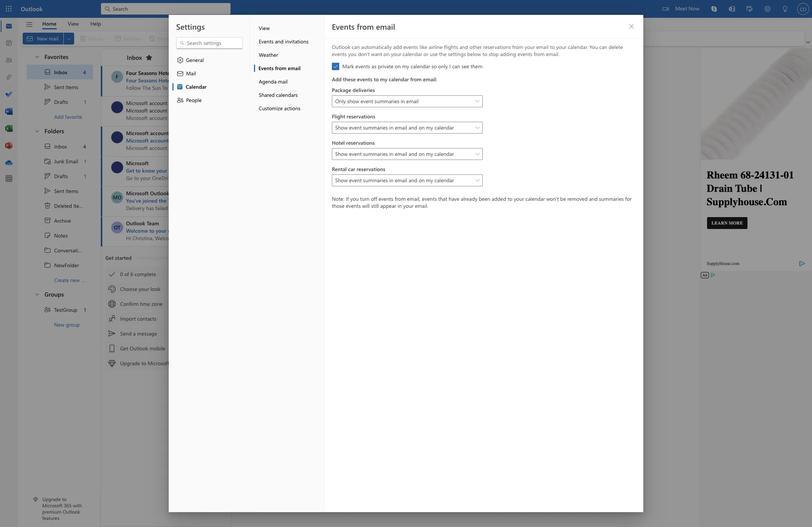 Task type: describe. For each thing, give the bounding box(es) containing it.
calendar inside the outlook can automatically add events like airline flights and other reservations from your email to your calendar. you can delete events you don't want on your calendar or use the settings below to stop adding events from email.
[[403, 50, 423, 58]]

seasons for hotel
[[138, 77, 157, 84]]

pc
[[247, 167, 253, 174]]

microsoft inside microsoft get to know your onedrive – how to back up your pc and mobile
[[126, 160, 149, 167]]

and inside microsoft get to know your onedrive – how to back up your pc and mobile
[[255, 167, 263, 174]]

four for four seasons hotel miami - family friendly hotel
[[126, 77, 137, 84]]

add for add these events to my calendar from email:
[[332, 76, 342, 83]]

set your advertising preferences image
[[711, 272, 717, 278]]

deliveries
[[353, 86, 375, 94]]

 newfolder
[[44, 261, 79, 269]]

to do image
[[5, 91, 13, 98]]

1  tree item from the top
[[27, 79, 93, 94]]

Search settings search field
[[185, 39, 235, 47]]

show
[[348, 98, 360, 105]]

document containing settings
[[0, 0, 813, 527]]

folders tree item
[[27, 124, 93, 139]]

as inside  mark all as read
[[331, 35, 335, 42]]

on right private
[[395, 63, 401, 70]]

upgrade for upgrade to microsoft 365
[[120, 360, 140, 367]]

1  tree item from the top
[[27, 65, 93, 79]]

outlook inside "microsoft outlook you've joined the testgroup group"
[[150, 190, 169, 197]]

email inside rental car reservations field
[[395, 177, 408, 184]]

to left know
[[136, 167, 141, 174]]


[[108, 285, 116, 293]]

2  inbox from the top
[[44, 143, 67, 150]]

 sent items inside favorites tree
[[44, 83, 78, 91]]

 button for favorites
[[30, 50, 43, 63]]

m
[[115, 164, 120, 171]]

and inside rental car reservations field
[[409, 177, 418, 184]]

f
[[116, 73, 118, 80]]

events right off
[[379, 195, 394, 202]]

as inside events from email element
[[372, 63, 377, 70]]

summaries for flight reservations
[[363, 124, 388, 131]]

your right adding
[[525, 43, 535, 50]]

outlook inside outlook team welcome to your new outlook.com account
[[126, 220, 145, 227]]

items inside favorites tree
[[66, 83, 78, 90]]

agenda mail
[[259, 78, 288, 85]]

event inside package deliveries field
[[361, 98, 374, 105]]

account down microsoft account team microsoft account security info verification
[[150, 130, 169, 137]]

-
[[189, 77, 191, 84]]


[[44, 157, 51, 165]]

my down private
[[381, 76, 388, 83]]

only
[[336, 98, 346, 105]]

calendar.
[[568, 43, 589, 50]]

 tree item
[[27, 302, 93, 317]]

your up private
[[391, 50, 402, 58]]

email. inside note: if you turn off events from email, events that have already been added to your calendar won't be removed and summaries for those events will still appear in your email.
[[415, 202, 429, 209]]

a
[[133, 330, 136, 337]]

testgroup inside "microsoft outlook you've joined the testgroup group"
[[168, 197, 192, 204]]

to down get outlook mobile on the left of the page
[[142, 360, 146, 367]]

new inside outlook team welcome to your new outlook.com account
[[168, 227, 178, 234]]

settings tab list
[[169, 15, 251, 512]]

and inside hotel reservations field
[[409, 150, 418, 157]]

summaries for rental car reservations
[[363, 177, 388, 184]]

1 inside  tree item
[[84, 158, 86, 165]]

2 horizontal spatial can
[[600, 43, 608, 50]]

 inside favorites tree
[[44, 83, 51, 91]]

rental
[[332, 166, 347, 173]]

365 for upgrade to microsoft 365
[[171, 360, 179, 367]]

import
[[120, 315, 136, 322]]

mobile inside microsoft get to know your onedrive – how to back up your pc and mobile
[[265, 167, 281, 174]]

all
[[324, 35, 329, 42]]

 tree item
[[27, 213, 93, 228]]

outlook inside outlook banner
[[21, 5, 43, 13]]

word image
[[5, 108, 13, 115]]

groups tree item
[[27, 287, 93, 302]]

email up automatically
[[376, 21, 395, 32]]

upgrade for upgrade to microsoft 365 with premium outlook features
[[42, 496, 61, 502]]

account up know
[[150, 137, 169, 144]]

 for 0 of 6 complete
[[108, 271, 116, 278]]

event for rental
[[349, 177, 362, 184]]


[[302, 35, 309, 42]]

events for the events and invitations button at the top
[[259, 38, 274, 45]]

note:
[[332, 195, 345, 202]]

create new folder
[[54, 276, 95, 283]]

show event summaries in email and on my calendar for flight reservations
[[336, 124, 454, 131]]

mark inside events from email element
[[343, 63, 354, 70]]

events up deliveries
[[357, 76, 373, 83]]

tab list inside application
[[37, 18, 107, 29]]

shared calendars
[[259, 91, 298, 98]]

turn
[[360, 195, 370, 202]]

my for hotel reservations
[[426, 150, 433, 157]]

2  tree item from the top
[[27, 183, 93, 198]]

365 for upgrade to microsoft 365 with premium outlook features
[[64, 502, 72, 509]]

only show event summaries in email
[[336, 98, 419, 105]]

removed
[[568, 195, 588, 202]]

weather button
[[254, 48, 324, 62]]

onedrive image
[[5, 159, 13, 167]]


[[25, 21, 33, 28]]

to left stop
[[483, 50, 488, 58]]

team for was
[[170, 130, 182, 137]]


[[108, 300, 116, 308]]

sent inside 'tree'
[[54, 187, 64, 194]]

microsoft account team image
[[111, 101, 123, 113]]

2  from the top
[[44, 143, 51, 150]]

from down mark events as private on my calendar so only i can see them
[[411, 76, 422, 83]]

in inside note: if you turn off events from email, events that have already been added to your calendar won't be removed and summaries for those events will still appear in your email.
[[398, 202, 402, 209]]

inbox inside inbox 
[[127, 53, 142, 61]]

microsoft image
[[111, 161, 123, 173]]

group inside "microsoft outlook you've joined the testgroup group"
[[193, 197, 208, 204]]

1 vertical spatial mobile
[[150, 345, 165, 352]]

verification
[[198, 107, 223, 114]]

microsoft inside the upgrade to microsoft 365 with premium outlook features
[[42, 502, 63, 509]]

0 horizontal spatial can
[[352, 43, 360, 50]]

 inside 'tree'
[[44, 187, 51, 194]]

team for verification
[[169, 99, 180, 107]]

2  tree item from the top
[[27, 139, 93, 154]]

show event summaries in email and on my calendar for rental car reservations
[[336, 177, 454, 184]]

events from email button
[[254, 62, 324, 75]]


[[108, 315, 116, 323]]

calendars
[[276, 91, 298, 98]]

now
[[689, 5, 700, 12]]

calendar inside note: if you turn off events from email, events that have already been added to your calendar won't be removed and summaries for those events will still appear in your email.
[[526, 195, 545, 202]]

reservations up rental car reservations
[[346, 139, 375, 146]]

 inbox inside favorites tree
[[44, 68, 67, 76]]

seasons for hotels
[[138, 69, 157, 76]]

to left calendar.
[[551, 43, 555, 50]]

summaries inside note: if you turn off events from email, events that have already been added to your calendar won't be removed and summaries for those events will still appear in your email.
[[600, 195, 624, 202]]

junk
[[54, 158, 65, 165]]

3 1 from the top
[[84, 172, 86, 179]]

settings
[[448, 50, 466, 58]]

Select a conversation checkbox
[[111, 192, 126, 203]]

powerpoint image
[[5, 142, 13, 150]]

the inside the outlook can automatically add events like airline flights and other reservations from your email to your calendar. you can delete events you don't want on your calendar or use the settings below to stop adding events from email.
[[440, 50, 447, 58]]

Select a conversation checkbox
[[111, 222, 126, 233]]

your left won't
[[514, 195, 525, 202]]

won't
[[547, 195, 559, 202]]

1 inside '' tree item
[[84, 306, 86, 313]]

the inside "microsoft outlook you've joined the testgroup group"
[[159, 197, 167, 204]]

my for rental car reservations
[[426, 177, 433, 184]]

1 horizontal spatial view button
[[254, 22, 324, 35]]

invitations
[[285, 38, 309, 45]]

mo
[[113, 194, 122, 201]]

favorites
[[45, 53, 69, 60]]

email inside events from email button
[[288, 65, 301, 72]]

from right adding
[[534, 50, 545, 58]]

summaries for hotel reservations
[[363, 150, 388, 157]]

choose
[[120, 285, 137, 292]]

microsoft account team microsoft account security info verification
[[126, 99, 223, 114]]

from right stop
[[513, 43, 524, 50]]

your right the appear
[[404, 202, 414, 209]]

0 horizontal spatial view button
[[62, 18, 84, 29]]

events down don't
[[356, 63, 370, 70]]

new group tree item
[[27, 317, 93, 332]]

notes
[[54, 232, 68, 239]]

 inside favorites tree
[[44, 68, 51, 76]]

of
[[124, 271, 129, 278]]

upgrade to microsoft 365 with premium outlook features
[[42, 496, 82, 521]]

newfolder
[[54, 261, 79, 269]]

been
[[479, 195, 491, 202]]

on for hotel reservations
[[419, 150, 425, 157]]

microsoft inside "microsoft outlook you've joined the testgroup group"
[[126, 190, 149, 197]]

create new folder tree item
[[27, 272, 95, 287]]

email inside package deliveries field
[[407, 98, 419, 105]]

inbox heading
[[117, 49, 155, 66]]

note: if you turn off events from email, events that have already been added to your calendar won't be removed and summaries for those events will still appear in your email.
[[332, 195, 632, 209]]

my right private
[[403, 63, 410, 70]]

back
[[215, 167, 226, 174]]

outlook down send a message on the bottom left of page
[[130, 345, 148, 352]]

settings
[[176, 21, 205, 32]]

items inside  deleted items
[[73, 202, 86, 209]]

have
[[449, 195, 460, 202]]

already
[[461, 195, 478, 202]]

from up automatically
[[357, 21, 374, 32]]

hotel inside events from email element
[[332, 139, 345, 146]]

email inside the flight reservations field
[[395, 124, 408, 131]]

mark inside  mark all as read
[[311, 35, 323, 42]]

sent inside favorites tree
[[54, 83, 64, 90]]

new inside tree item
[[70, 276, 80, 283]]

car
[[348, 166, 356, 173]]

reservations down show
[[347, 113, 376, 120]]

features
[[42, 515, 59, 521]]

those
[[332, 202, 345, 209]]

events from email heading
[[332, 21, 395, 32]]

and inside the flight reservations field
[[409, 124, 418, 131]]


[[180, 40, 185, 46]]

email inside hotel reservations field
[[395, 150, 408, 157]]

get for get started
[[105, 254, 114, 261]]

people image
[[5, 57, 13, 64]]

automatically
[[362, 43, 392, 50]]

tree inside application
[[27, 139, 102, 287]]

four seasons hotels and resorts image
[[111, 71, 123, 83]]

mail
[[186, 70, 196, 77]]

groups
[[45, 290, 64, 298]]

 button
[[22, 18, 37, 31]]

settings heading
[[176, 21, 205, 32]]

outlook inside the outlook can automatically add events like airline flights and other reservations from your email to your calendar. you can delete events you don't want on your calendar or use the settings below to stop adding events from email.
[[332, 43, 351, 50]]

reservations right car
[[357, 166, 386, 173]]

mail
[[278, 78, 288, 85]]

meet
[[676, 5, 688, 12]]


[[629, 23, 635, 29]]

events inside events from email tab panel
[[332, 21, 355, 32]]

1 horizontal spatial can
[[453, 63, 461, 70]]

account up microsoft account team microsoft account security info was added
[[149, 107, 167, 114]]

2  sent items from the top
[[44, 187, 78, 194]]

customize actions
[[259, 105, 301, 112]]

mt for microsoft account security info was added
[[113, 134, 121, 141]]

get started
[[105, 254, 132, 261]]

events from email element
[[332, 43, 636, 215]]

application containing settings
[[0, 0, 813, 527]]

with
[[73, 502, 82, 509]]

 for 
[[177, 96, 184, 104]]

create
[[54, 276, 69, 283]]

add favorite tree item
[[27, 109, 93, 124]]

0 horizontal spatial view
[[68, 20, 79, 27]]

select a conversation checkbox for microsoft account security info verification
[[111, 101, 126, 113]]

 drafts for 
[[44, 98, 68, 105]]

onedrive
[[169, 167, 191, 174]]

help
[[90, 20, 101, 27]]

welcome
[[126, 227, 148, 234]]

 for folders
[[34, 128, 40, 134]]

in for hotel reservations
[[390, 150, 394, 157]]

to inside the upgrade to microsoft 365 with premium outlook features
[[62, 496, 67, 502]]

meet now
[[676, 5, 700, 12]]

message list section
[[101, 48, 281, 527]]

and inside note: if you turn off events from email, events that have already been added to your calendar won't be removed and summaries for those events will still appear in your email.
[[590, 195, 598, 202]]

excel image
[[5, 125, 13, 132]]

your right know
[[156, 167, 167, 174]]

 for  conversation history
[[44, 246, 51, 254]]

your left calendar.
[[557, 43, 567, 50]]

 button
[[626, 20, 638, 32]]

calendar image
[[5, 40, 13, 47]]

four seasons hotels and resorts
[[126, 69, 203, 76]]

added inside microsoft account team microsoft account security info was added
[[211, 137, 226, 144]]

security for was
[[170, 137, 189, 144]]

see
[[462, 63, 470, 70]]

 tree item
[[27, 198, 93, 213]]

6
[[130, 271, 133, 278]]

added inside note: if you turn off events from email, events that have already been added to your calendar won't be removed and summaries for those events will still appear in your email.
[[492, 195, 507, 202]]

events right adding
[[518, 50, 533, 58]]

from inside note: if you turn off events from email, events that have already been added to your calendar won't be removed and summaries for those events will still appear in your email.
[[395, 195, 406, 202]]

your left look
[[139, 285, 149, 292]]


[[44, 202, 51, 209]]


[[108, 360, 116, 367]]

you inside note: if you turn off events from email, events that have already been added to your calendar won't be removed and summaries for those events will still appear in your email.
[[351, 195, 359, 202]]

to right the how
[[208, 167, 213, 174]]

2 vertical spatial inbox
[[54, 143, 67, 150]]

1 vertical spatial items
[[66, 187, 78, 194]]

to down private
[[374, 76, 379, 83]]

 tree item
[[27, 228, 93, 243]]

select a conversation checkbox for get to know your onedrive – how to back up your pc and mobile
[[111, 161, 126, 173]]

events left will
[[346, 202, 361, 209]]

and up the miami
[[175, 69, 184, 76]]

flights
[[444, 43, 458, 50]]



Task type: vqa. For each thing, say whether or not it's contained in the screenshot.
1st  from the bottom of the APPLICATION containing Settings
yes



Task type: locate. For each thing, give the bounding box(es) containing it.
 for 
[[44, 98, 51, 105]]

 button inside groups tree item
[[30, 287, 43, 301]]

add for add favorite
[[54, 113, 64, 120]]

items right deleted
[[73, 202, 86, 209]]

help button
[[85, 18, 107, 29]]

calendar inside the flight reservations field
[[435, 124, 454, 131]]

show for flight
[[336, 124, 348, 131]]

show event summaries in email and on my calendar inside rental car reservations field
[[336, 177, 454, 184]]

 up the add favorite tree item
[[44, 98, 51, 105]]

four
[[126, 69, 137, 76], [126, 77, 137, 84]]

email inside the outlook can automatically add events like airline flights and other reservations from your email to your calendar. you can delete events you don't want on your calendar or use the settings below to stop adding events from email.
[[537, 43, 549, 50]]

select a conversation checkbox containing m
[[111, 161, 126, 173]]

0 vertical spatial sent
[[54, 83, 64, 90]]

you
[[590, 43, 598, 50]]

message list no conversations selected list box
[[101, 66, 281, 527]]

in inside hotel reservations field
[[390, 150, 394, 157]]

show down flight
[[336, 124, 348, 131]]

1 1 from the top
[[84, 98, 86, 105]]

adding
[[501, 50, 517, 58]]

1 horizontal spatial the
[[440, 50, 447, 58]]

outlook up welcome
[[126, 220, 145, 227]]

more apps image
[[5, 175, 13, 183]]

tree containing 
[[27, 139, 102, 287]]

microsoft outlook image
[[111, 192, 123, 203]]

0 vertical spatial add
[[332, 76, 342, 83]]

drafts down  junk email
[[54, 172, 68, 179]]

to down team
[[150, 227, 154, 234]]

premium features image
[[33, 497, 38, 502]]

or
[[424, 50, 429, 58]]

2 4 from the top
[[83, 143, 86, 150]]

1 vertical spatial  sent items
[[44, 187, 78, 194]]

info for was
[[190, 137, 199, 144]]

and right "pc"
[[255, 167, 263, 174]]

1 seasons from the top
[[138, 69, 157, 76]]

actions
[[284, 105, 301, 112]]

 tree item
[[27, 65, 93, 79], [27, 139, 93, 154]]

new
[[54, 321, 65, 328]]

drafts inside favorites tree
[[54, 98, 68, 105]]

tree
[[27, 139, 102, 287]]

1 vertical spatial  tree item
[[27, 168, 93, 183]]

team inside microsoft account team microsoft account security info was added
[[170, 130, 182, 137]]

0 vertical spatial testgroup
[[168, 197, 192, 204]]

can right i
[[453, 63, 461, 70]]

Package deliveries field
[[332, 95, 483, 108]]

1
[[84, 98, 86, 105], [84, 158, 86, 165], [84, 172, 86, 179], [84, 306, 86, 313]]

0 vertical spatial events from email
[[332, 21, 395, 32]]

can right you
[[600, 43, 608, 50]]

send
[[120, 330, 132, 337]]

inbox
[[127, 53, 142, 61], [54, 68, 67, 76], [54, 143, 67, 150]]

select a conversation checkbox containing mt
[[111, 101, 126, 113]]

your inside outlook team welcome to your new outlook.com account
[[156, 227, 167, 234]]

 for groups
[[34, 291, 40, 297]]

group down the how
[[193, 197, 208, 204]]

 tree item down favorites
[[27, 65, 93, 79]]

select a conversation checkbox up mo
[[111, 161, 126, 173]]

 down favorites
[[44, 68, 51, 76]]

 for favorites
[[34, 54, 40, 60]]

my inside hotel reservations field
[[426, 150, 433, 157]]

1 vertical spatial you
[[351, 195, 359, 202]]

2  from the top
[[34, 128, 40, 134]]

hotel right friendly
[[229, 77, 242, 84]]

on for flight reservations
[[419, 124, 425, 131]]

the right use
[[440, 50, 447, 58]]

show event summaries in email and on my calendar
[[336, 124, 454, 131], [336, 150, 454, 157], [336, 177, 454, 184]]

choose your look
[[120, 285, 160, 292]]

agenda mail button
[[254, 75, 324, 88]]

1 select a conversation checkbox from the top
[[111, 101, 126, 113]]

in up the flight reservations field
[[401, 98, 405, 105]]

events up read
[[332, 21, 355, 32]]

0 horizontal spatial upgrade
[[42, 496, 61, 502]]

1 vertical spatial 
[[44, 306, 51, 313]]

from
[[357, 21, 374, 32], [513, 43, 524, 50], [534, 50, 545, 58], [275, 65, 287, 72], [411, 76, 422, 83], [395, 195, 406, 202]]

time
[[140, 300, 150, 307]]

mark events as private on my calendar so only i can see them
[[343, 63, 483, 70]]

0 vertical spatial seasons
[[138, 69, 157, 76]]

2 vertical spatial show event summaries in email and on my calendar
[[336, 177, 454, 184]]

archive
[[54, 217, 71, 224]]

1  drafts from the top
[[44, 98, 68, 105]]

2 four from the top
[[126, 77, 137, 84]]

general
[[186, 56, 204, 63]]

0 vertical spatial added
[[211, 137, 226, 144]]

1 right "email"
[[84, 158, 86, 165]]

1 horizontal spatial upgrade
[[120, 360, 140, 367]]

get right microsoft image
[[126, 167, 134, 174]]

these
[[343, 76, 356, 83]]

2 mt from the top
[[113, 134, 121, 141]]

2  from the top
[[44, 172, 51, 180]]

0 vertical spatial mobile
[[265, 167, 281, 174]]

my down the flight reservations field
[[426, 150, 433, 157]]

reservations right other
[[484, 43, 511, 50]]

mobile right "pc"
[[265, 167, 281, 174]]

dialog containing settings
[[0, 0, 813, 527]]

show inside hotel reservations field
[[336, 150, 348, 157]]

 for  newfolder
[[44, 261, 51, 269]]

you inside the outlook can automatically add events like airline flights and other reservations from your email to your calendar. you can delete events you don't want on your calendar or use the settings below to stop adding events from email.
[[348, 50, 357, 58]]

account inside outlook team welcome to your new outlook.com account
[[211, 227, 230, 234]]

outlook.com
[[179, 227, 210, 234]]

1 vertical spatial 365
[[64, 502, 72, 509]]

 down 
[[44, 246, 51, 254]]

1 vertical spatial seasons
[[138, 77, 157, 84]]

 left newfolder
[[44, 261, 51, 269]]

and up email,
[[409, 177, 418, 184]]

0 horizontal spatial added
[[211, 137, 226, 144]]

0 horizontal spatial 365
[[64, 502, 72, 509]]

them
[[471, 63, 483, 70]]

don't
[[358, 50, 370, 58]]

1 vertical spatial new
[[70, 276, 80, 283]]

mt for microsoft account security info verification
[[113, 104, 121, 111]]

 tree item for 
[[27, 94, 93, 109]]

0 vertical spatial  drafts
[[44, 98, 68, 105]]

show event summaries in email and on my calendar for hotel reservations
[[336, 150, 454, 157]]

1  from the top
[[44, 246, 51, 254]]

in inside package deliveries field
[[401, 98, 405, 105]]

upgrade to microsoft 365
[[120, 360, 179, 367]]

0 horizontal spatial as
[[331, 35, 335, 42]]

0 horizontal spatial testgroup
[[54, 306, 77, 313]]

on inside field
[[419, 150, 425, 157]]

security down people
[[169, 107, 187, 114]]

2 1 from the top
[[84, 158, 86, 165]]

1 inside favorites tree
[[84, 98, 86, 105]]

drafts for 
[[54, 98, 68, 105]]

email down package deliveries field
[[395, 124, 408, 131]]

reservations inside the outlook can automatically add events like airline flights and other reservations from your email to your calendar. you can delete events you don't want on your calendar or use the settings below to stop adding events from email.
[[484, 43, 511, 50]]

 button inside folders tree item
[[30, 124, 43, 138]]

Hotel reservations field
[[332, 148, 483, 160]]

2  from the top
[[44, 261, 51, 269]]

0 vertical spatial four
[[126, 69, 137, 76]]

weather
[[259, 51, 278, 58]]

0 horizontal spatial 
[[44, 306, 51, 313]]

 sent items
[[44, 83, 78, 91], [44, 187, 78, 194]]

your right the up
[[235, 167, 245, 174]]

group inside new group tree item
[[66, 321, 80, 328]]

1 vertical spatial inbox
[[54, 68, 67, 76]]

0 horizontal spatial group
[[66, 321, 80, 328]]

1 vertical spatial  tree item
[[27, 139, 93, 154]]

1 down  tree item
[[84, 172, 86, 179]]

0 vertical spatial email.
[[547, 50, 560, 58]]

my inside rental car reservations field
[[426, 177, 433, 184]]

0 vertical spatial mt
[[113, 104, 121, 111]]

1  from the top
[[34, 54, 40, 60]]

confirm
[[120, 300, 139, 307]]

 inside "settings" tab list
[[177, 96, 184, 104]]

1 horizontal spatial email.
[[547, 50, 560, 58]]

365 inside the upgrade to microsoft 365 with premium outlook features
[[64, 502, 72, 509]]

event for flight
[[349, 124, 362, 131]]

team inside microsoft account team microsoft account security info verification
[[169, 99, 180, 107]]

1  inbox from the top
[[44, 68, 67, 76]]

microsoft account team image
[[111, 131, 123, 143]]

1 vertical spatial 
[[44, 187, 51, 194]]

outlook
[[21, 5, 43, 13], [332, 43, 351, 50], [150, 190, 169, 197], [126, 220, 145, 227], [130, 345, 148, 352], [63, 509, 80, 515]]

use
[[430, 50, 438, 58]]

event
[[361, 98, 374, 105], [349, 124, 362, 131], [349, 150, 362, 157], [349, 177, 362, 184]]

mark
[[311, 35, 323, 42], [343, 63, 354, 70]]

customize
[[259, 105, 283, 112]]

account down four seasons hotels and resorts
[[149, 99, 167, 107]]

to inside note: if you turn off events from email, events that have already been added to your calendar won't be removed and summaries for those events will still appear in your email.
[[508, 195, 513, 202]]

 button left favorites
[[30, 50, 43, 63]]

miami
[[173, 77, 188, 84]]

4 inside favorites tree
[[83, 68, 86, 76]]

info for verification
[[188, 107, 197, 114]]

show for rental
[[336, 177, 348, 184]]

files image
[[5, 74, 13, 81]]

still
[[371, 202, 379, 209]]

seasons
[[138, 69, 157, 76], [138, 77, 157, 84]]

4 up  tree item
[[83, 143, 86, 150]]

 drafts up the add favorite tree item
[[44, 98, 68, 105]]

0 horizontal spatial 
[[108, 271, 116, 278]]

4
[[83, 68, 86, 76], [83, 143, 86, 150]]

items up  deleted items
[[66, 187, 78, 194]]

events from email up automatically
[[332, 21, 395, 32]]

1 show from the top
[[336, 124, 348, 131]]

added right been
[[492, 195, 507, 202]]

show event summaries in email and on my calendar down package deliveries field
[[336, 124, 454, 131]]

flight reservations
[[332, 113, 376, 120]]

outlook team image
[[111, 222, 123, 233]]

outlook inside the upgrade to microsoft 365 with premium outlook features
[[63, 509, 80, 515]]

on
[[384, 50, 390, 58], [395, 63, 401, 70], [419, 124, 425, 131], [419, 150, 425, 157], [419, 177, 425, 184]]

four for four seasons hotels and resorts
[[126, 69, 137, 76]]

security for verification
[[169, 107, 187, 114]]

0 horizontal spatial mark
[[311, 35, 323, 42]]

group right the new
[[66, 321, 80, 328]]

0 vertical spatial upgrade
[[120, 360, 140, 367]]

 inside favorites tree item
[[34, 54, 40, 60]]


[[145, 54, 153, 61]]

1 four from the top
[[126, 69, 137, 76]]

contacts
[[137, 315, 157, 322]]

1  from the top
[[44, 68, 51, 76]]

premium
[[42, 509, 61, 515]]

1 vertical spatial get
[[105, 254, 114, 261]]

 tree item up deleted
[[27, 183, 93, 198]]

summaries inside package deliveries field
[[375, 98, 400, 105]]

Select a conversation checkbox
[[111, 101, 126, 113], [111, 161, 126, 173]]

event inside hotel reservations field
[[349, 150, 362, 157]]

appear
[[381, 202, 397, 209]]

0 horizontal spatial email.
[[415, 202, 429, 209]]

account right the outlook.com
[[211, 227, 230, 234]]

1 horizontal spatial events from email
[[332, 21, 395, 32]]

move & delete group
[[23, 31, 252, 46]]

0 vertical spatial 4
[[83, 68, 86, 76]]

my down hotel reservations field
[[426, 177, 433, 184]]

2  tree item from the top
[[27, 168, 93, 183]]

 tree item for 
[[27, 168, 93, 183]]

 button for groups
[[30, 287, 43, 301]]

1 vertical spatial email.
[[415, 202, 429, 209]]

1  tree item from the top
[[27, 243, 102, 258]]

summaries down add these events to my calendar from email:
[[375, 98, 400, 105]]

Select a conversation checkbox
[[111, 131, 126, 143]]

0 vertical spatial events
[[332, 21, 355, 32]]

1 sent from the top
[[54, 83, 64, 90]]

summaries up rental car reservations
[[363, 150, 388, 157]]

show down rental
[[336, 177, 348, 184]]

events left that
[[422, 195, 437, 202]]

3 show event summaries in email and on my calendar from the top
[[336, 177, 454, 184]]

Flight reservations field
[[332, 122, 483, 134]]

events inside events from email button
[[259, 65, 274, 72]]

outlook banner
[[0, 0, 813, 18]]

mail image
[[5, 23, 13, 30]]

document
[[0, 0, 813, 527]]

show event summaries in email and on my calendar down the flight reservations field
[[336, 150, 454, 157]]

and left other
[[460, 43, 469, 50]]

 up ""
[[44, 143, 51, 150]]

events down read
[[332, 50, 347, 58]]

 inside folders tree item
[[34, 128, 40, 134]]

history
[[86, 247, 102, 254]]

0 vertical spatial 
[[177, 96, 184, 104]]

in up the appear
[[390, 177, 394, 184]]

 inside tree item
[[44, 306, 51, 313]]

you right if
[[351, 195, 359, 202]]

in for flight reservations
[[390, 124, 394, 131]]


[[333, 64, 338, 69], [108, 271, 116, 278]]

mark left all
[[311, 35, 323, 42]]

0 vertical spatial info
[[188, 107, 197, 114]]

on down the flight reservations field
[[419, 150, 425, 157]]

0 vertical spatial get
[[126, 167, 134, 174]]

1 vertical spatial  tree item
[[27, 183, 93, 198]]

 tree item
[[27, 79, 93, 94], [27, 183, 93, 198]]

inbox down favorites tree item
[[54, 68, 67, 76]]

info down people
[[188, 107, 197, 114]]

0 vertical spatial select a conversation checkbox
[[111, 101, 126, 113]]

0 horizontal spatial new
[[70, 276, 80, 283]]

0 vertical spatial show
[[336, 124, 348, 131]]

on for rental car reservations
[[419, 177, 425, 184]]

 tree item down favorites tree item
[[27, 79, 93, 94]]

show event summaries in email and on my calendar inside hotel reservations field
[[336, 150, 454, 157]]

hotel down four seasons hotels and resorts
[[159, 77, 172, 84]]

1 horizontal spatial new
[[168, 227, 178, 234]]

 inside favorites tree
[[44, 98, 51, 105]]

0 vertical spatial  tree item
[[27, 79, 93, 94]]

zone
[[152, 300, 163, 307]]

tags group
[[298, 31, 526, 46]]

2 show from the top
[[336, 150, 348, 157]]

 for  testgroup
[[44, 306, 51, 313]]

0 horizontal spatial events from email
[[259, 65, 301, 72]]

on right want
[[384, 50, 390, 58]]

testgroup up outlook team welcome to your new outlook.com account
[[168, 197, 192, 204]]


[[108, 330, 116, 337]]

 drafts for 
[[44, 172, 68, 180]]

1 horizontal spatial view
[[259, 24, 270, 32]]

3 show from the top
[[336, 177, 348, 184]]

 tree item up 'create'
[[27, 258, 93, 272]]

can
[[352, 43, 360, 50], [600, 43, 608, 50], [453, 63, 461, 70]]


[[663, 6, 669, 12]]

shared calendars button
[[254, 88, 324, 102]]

0
[[120, 271, 123, 278]]

inbox inside favorites tree
[[54, 68, 67, 76]]

dialog
[[0, 0, 813, 527]]

calendar inside hotel reservations field
[[435, 150, 454, 157]]

0 vertical spatial 365
[[171, 360, 179, 367]]

hotel reservations
[[332, 139, 375, 146]]

private
[[378, 63, 394, 70]]

1 show event summaries in email and on my calendar from the top
[[336, 124, 454, 131]]

events from email
[[332, 21, 395, 32], [259, 65, 301, 72]]

2  tree item from the top
[[27, 258, 93, 272]]

 drafts down junk
[[44, 172, 68, 180]]

get for get outlook mobile
[[120, 345, 128, 352]]

 tree item up junk
[[27, 139, 93, 154]]

1 vertical spatial show
[[336, 150, 348, 157]]

security inside microsoft account team microsoft account security info verification
[[169, 107, 187, 114]]

on down package deliveries field
[[419, 124, 425, 131]]

1 vertical spatial mark
[[343, 63, 354, 70]]

 tree item down junk
[[27, 168, 93, 183]]

events inside button
[[259, 38, 274, 45]]

1 vertical spatial events
[[259, 38, 274, 45]]

1  from the top
[[44, 98, 51, 105]]

1 vertical spatial  drafts
[[44, 172, 68, 180]]

events
[[404, 43, 419, 50], [332, 50, 347, 58], [518, 50, 533, 58], [356, 63, 370, 70], [357, 76, 373, 83], [379, 195, 394, 202], [422, 195, 437, 202], [346, 202, 361, 209]]

add inside events from email element
[[332, 76, 342, 83]]

summaries inside the flight reservations field
[[363, 124, 388, 131]]

upgrade
[[120, 360, 140, 367], [42, 496, 61, 502]]

2  from the top
[[44, 187, 51, 194]]

 inside events from email element
[[333, 64, 338, 69]]

resorts
[[185, 69, 203, 76]]

security inside microsoft account team microsoft account security info was added
[[170, 137, 189, 144]]

events from email up mail on the left top of the page
[[259, 65, 301, 72]]

0 horizontal spatial mobile
[[150, 345, 165, 352]]

will
[[362, 202, 370, 209]]

my for flight reservations
[[426, 124, 433, 131]]

outlook can automatically add events like airline flights and other reservations from your email to your calendar. you can delete events you don't want on your calendar or use the settings below to stop adding events from email.
[[332, 43, 623, 58]]

2 vertical spatial events
[[259, 65, 274, 72]]

1 vertical spatial  button
[[30, 124, 43, 138]]

show inside the flight reservations field
[[336, 124, 348, 131]]

1 horizontal spatial hotel
[[229, 77, 242, 84]]

event down rental car reservations
[[349, 177, 362, 184]]

1 vertical spatial sent
[[54, 187, 64, 194]]

outlook team welcome to your new outlook.com account
[[126, 220, 230, 234]]

events and invitations
[[259, 38, 309, 45]]

0 horizontal spatial the
[[159, 197, 167, 204]]

favorites tree
[[27, 47, 93, 124]]

look
[[151, 285, 160, 292]]

1 horizontal spatial 365
[[171, 360, 179, 367]]

0 vertical spatial new
[[168, 227, 178, 234]]

testgroup inside  testgroup
[[54, 306, 77, 313]]

2  button from the top
[[30, 124, 43, 138]]

in for rental car reservations
[[390, 177, 394, 184]]

0 vertical spatial items
[[66, 83, 78, 90]]

add these events to my calendar from email:
[[332, 76, 438, 83]]

1 4 from the top
[[83, 68, 86, 76]]

2 vertical spatial get
[[120, 345, 128, 352]]

0 vertical spatial the
[[440, 50, 447, 58]]

events left like
[[404, 43, 419, 50]]

summaries inside hotel reservations field
[[363, 150, 388, 157]]

show event summaries in email and on my calendar up the appear
[[336, 177, 454, 184]]

new
[[168, 227, 178, 234], [70, 276, 80, 283]]

 button left folders
[[30, 124, 43, 138]]

shared
[[259, 91, 275, 98]]

events for events from email button
[[259, 65, 274, 72]]

email. inside the outlook can automatically add events like airline flights and other reservations from your email to your calendar. you can delete events you don't want on your calendar or use the settings below to stop adding events from email.
[[547, 50, 560, 58]]

0 vertical spatial 
[[44, 68, 51, 76]]

1 vertical spatial select a conversation checkbox
[[111, 161, 126, 173]]

email,
[[407, 195, 421, 202]]

view up events and invitations
[[259, 24, 270, 32]]

email. left calendar.
[[547, 50, 560, 58]]

2 seasons from the top
[[138, 77, 157, 84]]

inbox 
[[127, 53, 153, 61]]

left-rail-appbar navigation
[[1, 18, 16, 171]]

to inside outlook team welcome to your new outlook.com account
[[150, 227, 154, 234]]

info inside microsoft account team microsoft account security info verification
[[188, 107, 197, 114]]

2 horizontal spatial hotel
[[332, 139, 345, 146]]

0 vertical spatial 
[[333, 64, 338, 69]]

2 show event summaries in email and on my calendar from the top
[[336, 150, 454, 157]]

1 horizontal spatial mobile
[[265, 167, 281, 174]]

1 vertical spatial mt
[[113, 134, 121, 141]]

3  from the top
[[34, 291, 40, 297]]

from inside button
[[275, 65, 287, 72]]

only
[[439, 63, 448, 70]]

email up email,
[[395, 177, 408, 184]]

2 vertical spatial 
[[34, 291, 40, 297]]


[[177, 56, 184, 64]]

 tree item
[[27, 94, 93, 109], [27, 168, 93, 183]]

1 vertical spatial team
[[170, 130, 182, 137]]

 archive
[[44, 217, 71, 224]]

1  tree item from the top
[[27, 94, 93, 109]]

3  button from the top
[[30, 287, 43, 301]]

and inside the outlook can automatically add events like airline flights and other reservations from your email to your calendar. you can delete events you don't want on your calendar or use the settings below to stop adding events from email.
[[460, 43, 469, 50]]

0 horizontal spatial hotel
[[159, 77, 172, 84]]

1 vertical spatial 
[[108, 271, 116, 278]]

1 vertical spatial 4
[[83, 143, 86, 150]]

calendar inside rental car reservations field
[[435, 177, 454, 184]]

security
[[169, 107, 187, 114], [170, 137, 189, 144]]

1 vertical spatial testgroup
[[54, 306, 77, 313]]

new left folder
[[70, 276, 80, 283]]

you've
[[126, 197, 141, 204]]

2 sent from the top
[[54, 187, 64, 194]]

get inside microsoft get to know your onedrive – how to back up your pc and mobile
[[126, 167, 134, 174]]

event inside the flight reservations field
[[349, 124, 362, 131]]

 for mark events as private on my calendar so only i can see them
[[333, 64, 338, 69]]

1 vertical spatial group
[[66, 321, 80, 328]]

get right 
[[120, 345, 128, 352]]

 inside message list no conversations selected list box
[[108, 271, 116, 278]]

 tree item
[[27, 243, 102, 258], [27, 258, 93, 272]]

in inside rental car reservations field
[[390, 177, 394, 184]]

 left groups
[[34, 291, 40, 297]]

ad
[[703, 272, 708, 278]]

on inside the outlook can automatically add events like airline flights and other reservations from your email to your calendar. you can delete events you don't want on your calendar or use the settings below to stop adding events from email.
[[384, 50, 390, 58]]

tab list
[[37, 18, 107, 29]]

mt up microsoft account team image
[[113, 104, 121, 111]]

1 vertical spatial 
[[34, 128, 40, 134]]

events from email inside button
[[259, 65, 301, 72]]

1 vertical spatial upgrade
[[42, 496, 61, 502]]

 inside groups tree item
[[34, 291, 40, 297]]

 button for folders
[[30, 124, 43, 138]]

in right the appear
[[398, 202, 402, 209]]

event inside rental car reservations field
[[349, 177, 362, 184]]

event down the flight reservations
[[349, 124, 362, 131]]

1 horizontal spatial group
[[193, 197, 208, 204]]

 tree item up add favorite
[[27, 94, 93, 109]]

2 select a conversation checkbox from the top
[[111, 161, 126, 173]]

 tree item
[[27, 154, 93, 168]]

1 horizontal spatial add
[[332, 76, 342, 83]]

that
[[439, 195, 448, 202]]

add inside tree item
[[54, 113, 64, 120]]

1 vertical spatial four
[[126, 77, 137, 84]]

2  drafts from the top
[[44, 172, 68, 180]]

365 inside message list no conversations selected list box
[[171, 360, 179, 367]]

email
[[66, 158, 78, 165]]

the right joined
[[159, 197, 167, 204]]

outlook up joined
[[150, 190, 169, 197]]

1 drafts from the top
[[54, 98, 68, 105]]

–
[[192, 167, 195, 174]]

events from email inside tab panel
[[332, 21, 395, 32]]

1 horizontal spatial added
[[492, 195, 507, 202]]


[[177, 96, 184, 104], [44, 306, 51, 313]]

 drafts inside favorites tree
[[44, 98, 68, 105]]

1  sent items from the top
[[44, 83, 78, 91]]


[[44, 232, 51, 239]]

Rental car reservations field
[[332, 174, 483, 187]]

0 vertical spatial group
[[193, 197, 208, 204]]

1 vertical spatial show event summaries in email and on my calendar
[[336, 150, 454, 157]]

 for 
[[44, 172, 51, 180]]

be
[[561, 195, 566, 202]]

2 drafts from the top
[[54, 172, 68, 179]]

folders
[[45, 127, 64, 135]]

1 mt from the top
[[113, 104, 121, 111]]

1  button from the top
[[30, 50, 43, 63]]

events from email tab panel
[[325, 15, 644, 512]]

hotel
[[159, 77, 172, 84], [229, 77, 242, 84], [332, 139, 345, 146]]

0 vertical spatial inbox
[[127, 53, 142, 61]]

inbox left '' "button"
[[127, 53, 142, 61]]

mark up these at left top
[[343, 63, 354, 70]]

application
[[0, 0, 813, 527]]

outlook link
[[21, 0, 43, 18]]

tab list containing home
[[37, 18, 107, 29]]

2 vertical spatial  button
[[30, 287, 43, 301]]

event for hotel
[[349, 150, 362, 157]]

home button
[[37, 18, 62, 29]]

show event summaries in email and on my calendar inside the flight reservations field
[[336, 124, 454, 131]]

1 vertical spatial as
[[372, 63, 377, 70]]

1  from the top
[[44, 83, 51, 91]]

package
[[332, 86, 352, 94]]

summaries inside rental car reservations field
[[363, 177, 388, 184]]

view left help
[[68, 20, 79, 27]]

upgrade inside the upgrade to microsoft 365 with premium outlook features
[[42, 496, 61, 502]]

show for hotel
[[336, 150, 348, 157]]

and inside button
[[275, 38, 284, 45]]

favorites tree item
[[27, 50, 93, 65]]

you left don't
[[348, 50, 357, 58]]

1 vertical spatial info
[[190, 137, 199, 144]]

my inside the flight reservations field
[[426, 124, 433, 131]]

confirm time zone
[[120, 300, 163, 307]]

from up mail on the left top of the page
[[275, 65, 287, 72]]

drafts for 
[[54, 172, 68, 179]]

mt inside microsoft account team image
[[113, 134, 121, 141]]

4 1 from the top
[[84, 306, 86, 313]]



